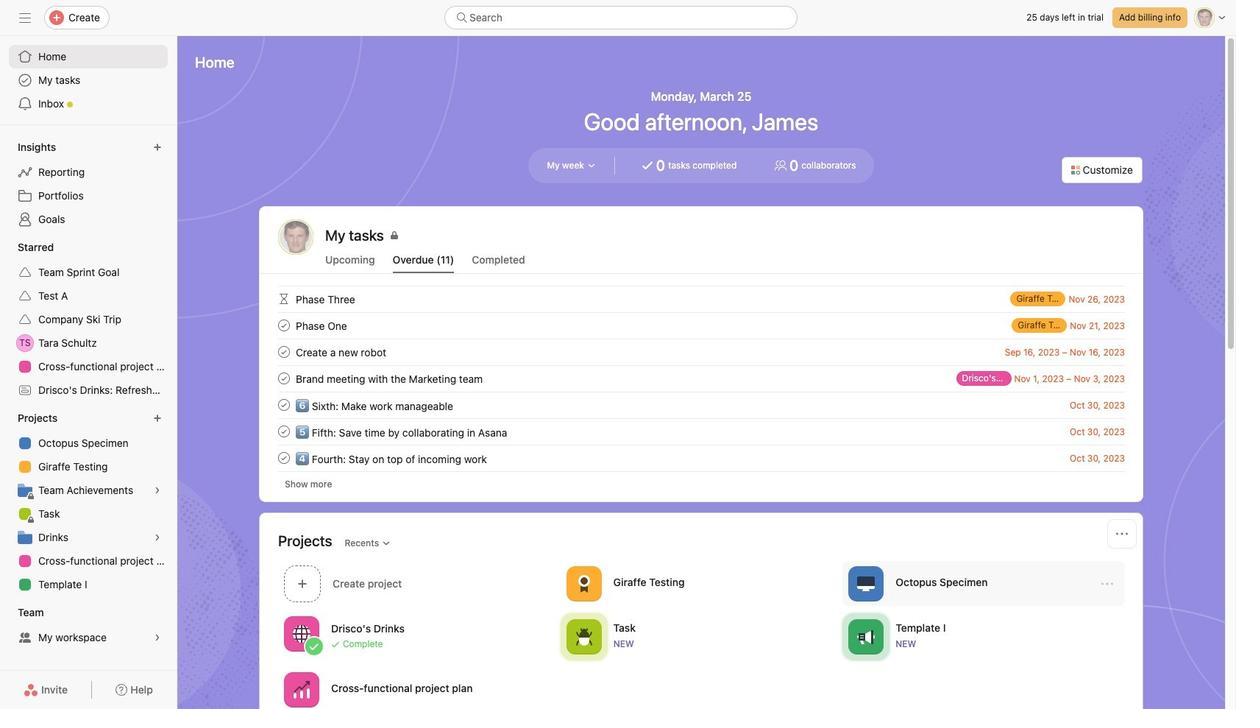 Task type: vqa. For each thing, say whether or not it's contained in the screenshot.
'Add To Starred' image
no



Task type: describe. For each thing, give the bounding box(es) containing it.
actions image
[[1117, 528, 1129, 540]]

new project or portfolio image
[[153, 414, 162, 423]]

mark complete image for third mark complete checkbox from the bottom
[[275, 370, 293, 387]]

see details, my workspace image
[[153, 633, 162, 642]]

see details, drinks image
[[153, 533, 162, 542]]

3 mark complete checkbox from the top
[[275, 396, 293, 414]]

hide sidebar image
[[19, 12, 31, 24]]

2 mark complete image from the top
[[275, 343, 293, 361]]

2 mark complete checkbox from the top
[[275, 449, 293, 467]]

megaphone image
[[858, 628, 876, 645]]

global element
[[0, 36, 177, 124]]

4 mark complete checkbox from the top
[[275, 423, 293, 440]]

see details, team achievements image
[[153, 486, 162, 495]]

mark complete image for fourth mark complete checkbox from the top
[[275, 423, 293, 440]]



Task type: locate. For each thing, give the bounding box(es) containing it.
teams element
[[0, 599, 177, 652]]

1 mark complete checkbox from the top
[[275, 343, 293, 361]]

1 vertical spatial mark complete image
[[275, 396, 293, 414]]

Mark complete checkbox
[[275, 343, 293, 361], [275, 370, 293, 387], [275, 396, 293, 414], [275, 423, 293, 440]]

list box
[[445, 6, 798, 29]]

graph image
[[293, 681, 311, 698]]

new insights image
[[153, 143, 162, 152]]

0 vertical spatial mark complete checkbox
[[275, 317, 293, 334]]

1 mark complete checkbox from the top
[[275, 317, 293, 334]]

projects element
[[0, 405, 177, 599]]

1 mark complete image from the top
[[275, 370, 293, 387]]

mark complete image for 2nd mark complete checkbox from the bottom
[[275, 396, 293, 414]]

3 mark complete image from the top
[[275, 449, 293, 467]]

mark complete image
[[275, 370, 293, 387], [275, 396, 293, 414], [275, 423, 293, 440]]

globe image
[[293, 625, 311, 642]]

list item
[[261, 286, 1143, 312], [261, 312, 1143, 339], [261, 339, 1143, 365], [261, 365, 1143, 392], [261, 392, 1143, 418], [261, 418, 1143, 445], [261, 445, 1143, 471], [843, 561, 1126, 606]]

ribbon image
[[576, 575, 593, 592]]

mark complete image
[[275, 317, 293, 334], [275, 343, 293, 361], [275, 449, 293, 467]]

bug image
[[576, 628, 593, 645]]

1 mark complete image from the top
[[275, 317, 293, 334]]

2 mark complete checkbox from the top
[[275, 370, 293, 387]]

2 vertical spatial mark complete image
[[275, 423, 293, 440]]

starred element
[[0, 234, 177, 405]]

1 vertical spatial mark complete checkbox
[[275, 449, 293, 467]]

2 mark complete image from the top
[[275, 396, 293, 414]]

3 mark complete image from the top
[[275, 423, 293, 440]]

1 vertical spatial mark complete image
[[275, 343, 293, 361]]

computer image
[[858, 575, 876, 592]]

Mark complete checkbox
[[275, 317, 293, 334], [275, 449, 293, 467]]

0 vertical spatial mark complete image
[[275, 317, 293, 334]]

insights element
[[0, 134, 177, 234]]

show options image
[[1102, 578, 1114, 589]]

dependencies image
[[275, 290, 293, 308]]

0 vertical spatial mark complete image
[[275, 370, 293, 387]]

2 vertical spatial mark complete image
[[275, 449, 293, 467]]



